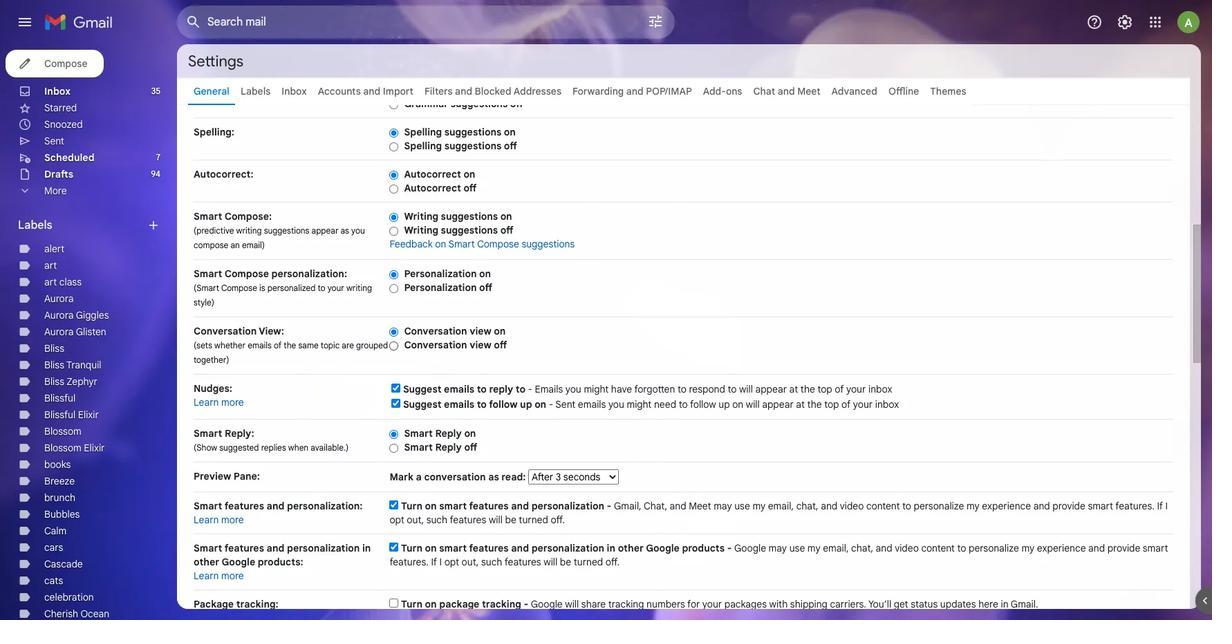 Task type: describe. For each thing, give the bounding box(es) containing it.
blissful for "blissful" link
[[44, 392, 76, 405]]

Spelling suggestions off radio
[[390, 142, 399, 152]]

94
[[151, 169, 161, 179]]

features inside gmail, chat, and meet may use my email, chat, and video content to personalize my experience and provide smart features. if i opt out, such features will be turned off.
[[450, 514, 487, 527]]

main menu image
[[17, 14, 33, 30]]

off for writing suggestions off
[[501, 224, 514, 237]]

Autocorrect on radio
[[390, 170, 399, 180]]

smart for smart features and personalization: learn more
[[194, 500, 222, 513]]

features inside smart features and personalization in other google products: learn more
[[225, 542, 264, 555]]

blossom elixir
[[44, 442, 105, 455]]

content inside gmail, chat, and meet may use my email, chat, and video content to personalize my experience and provide smart features. if i opt out, such features will be turned off.
[[867, 500, 901, 513]]

1 vertical spatial appear
[[756, 383, 787, 396]]

breeze
[[44, 475, 75, 488]]

compose
[[194, 240, 229, 250]]

blossom link
[[44, 426, 81, 438]]

an
[[231, 240, 240, 250]]

features. inside google may use my email, chat, and video content to personalize my experience and provide smart features. if i opt out, such features will be turned off.
[[390, 556, 429, 569]]

compose left is
[[221, 283, 257, 293]]

Personalization off radio
[[390, 284, 399, 294]]

(smart
[[194, 283, 219, 293]]

email, inside gmail, chat, and meet may use my email, chat, and video content to personalize my experience and provide smart features. if i opt out, such features will be turned off.
[[769, 500, 794, 513]]

suggest for suggest emails to reply to - emails you might have forgotten to respond to will appear at the top of your inbox
[[403, 383, 442, 396]]

emails down suggest emails to reply to - emails you might have forgotten to respond to will appear at the top of your inbox
[[578, 399, 606, 411]]

tracking:
[[236, 599, 279, 611]]

2 vertical spatial you
[[609, 399, 625, 411]]

reply
[[490, 383, 514, 396]]

spelling:
[[194, 126, 235, 138]]

pop/imap
[[646, 85, 692, 98]]

and inside smart features and personalization in other google products: learn more
[[267, 542, 285, 555]]

aurora for aurora giggles
[[44, 309, 74, 322]]

1 vertical spatial inbox
[[876, 399, 900, 411]]

1 vertical spatial top
[[825, 399, 840, 411]]

compose inside button
[[44, 57, 88, 70]]

chat and meet link
[[754, 85, 821, 98]]

same
[[299, 340, 319, 351]]

0 vertical spatial other
[[618, 542, 644, 555]]

1 horizontal spatial in
[[607, 542, 616, 555]]

brunch
[[44, 492, 76, 504]]

starred
[[44, 102, 77, 114]]

art for art link
[[44, 259, 57, 272]]

import
[[383, 85, 414, 98]]

Conversation view on radio
[[390, 327, 399, 338]]

1 vertical spatial of
[[835, 383, 845, 396]]

0 vertical spatial inbox
[[869, 383, 893, 396]]

autocorrect:
[[194, 168, 254, 181]]

learn inside "smart features and personalization: learn more"
[[194, 514, 219, 527]]

experience inside gmail, chat, and meet may use my email, chat, and video content to personalize my experience and provide smart features. if i opt out, such features will be turned off.
[[983, 500, 1032, 513]]

you for as
[[352, 226, 365, 236]]

smart compose personalization: (smart compose is personalized to your writing style)
[[194, 268, 372, 308]]

a
[[416, 471, 422, 484]]

drafts
[[44, 168, 73, 181]]

drafts link
[[44, 168, 73, 181]]

Smart Reply off radio
[[390, 443, 399, 454]]

you'll
[[869, 599, 892, 611]]

labels for labels heading
[[18, 219, 52, 232]]

suggestions for grammar suggestions off
[[451, 98, 508, 110]]

experience inside google may use my email, chat, and video content to personalize my experience and provide smart features. if i opt out, such features will be turned off.
[[1038, 542, 1087, 555]]

to inside "smart compose personalization: (smart compose is personalized to your writing style)"
[[318, 283, 326, 293]]

personalization off
[[404, 282, 493, 294]]

blossom elixir link
[[44, 442, 105, 455]]

personalization: inside "smart features and personalization: learn more"
[[287, 500, 363, 513]]

Conversation view off radio
[[390, 341, 399, 351]]

turn on package tracking - google will share tracking numbers for your packages with shipping carriers. you'll get status updates here in gmail.
[[401, 599, 1039, 611]]

emails
[[535, 383, 563, 396]]

1 follow from the left
[[489, 399, 518, 411]]

more inside nudges: learn more
[[222, 396, 244, 409]]

here
[[979, 599, 999, 611]]

use inside google may use my email, chat, and video content to personalize my experience and provide smart features. if i opt out, such features will be turned off.
[[790, 542, 806, 555]]

compose up is
[[225, 268, 269, 280]]

suggestions for spelling suggestions on
[[445, 126, 502, 138]]

calm
[[44, 525, 67, 538]]

style)
[[194, 298, 214, 308]]

bliss zephyr
[[44, 376, 97, 388]]

learn inside nudges: learn more
[[194, 396, 219, 409]]

personalization: inside "smart compose personalization: (smart compose is personalized to your writing style)"
[[272, 268, 347, 280]]

2 vertical spatial the
[[808, 399, 822, 411]]

Search mail text field
[[208, 15, 609, 29]]

learn more link for nudges:
[[194, 396, 244, 409]]

- right products
[[728, 542, 732, 555]]

2 tracking from the left
[[609, 599, 645, 611]]

turned inside gmail, chat, and meet may use my email, chat, and video content to personalize my experience and provide smart features. if i opt out, such features will be turned off.
[[519, 514, 549, 527]]

bliss for bliss link
[[44, 343, 64, 355]]

(sets
[[194, 340, 212, 351]]

gmail, chat, and meet may use my email, chat, and video content to personalize my experience and provide smart features. if i opt out, such features will be turned off.
[[390, 500, 1169, 527]]

are
[[342, 340, 354, 351]]

brunch link
[[44, 492, 76, 504]]

autocorrect on
[[404, 168, 476, 181]]

art for art class
[[44, 276, 57, 289]]

personalization for personalization off
[[404, 282, 477, 294]]

suggestions inside smart compose: (predictive writing suggestions appear as you compose an email)
[[264, 226, 310, 236]]

add-ons link
[[704, 85, 743, 98]]

forwarding and pop/imap link
[[573, 85, 692, 98]]

smart reply: (show suggested replies when available.)
[[194, 428, 349, 453]]

art class
[[44, 276, 82, 289]]

art class link
[[44, 276, 82, 289]]

view for on
[[470, 325, 492, 338]]

be inside gmail, chat, and meet may use my email, chat, and video content to personalize my experience and provide smart features. if i opt out, such features will be turned off.
[[505, 514, 517, 527]]

labels navigation
[[0, 44, 177, 621]]

smart for smart reply: (show suggested replies when available.)
[[194, 428, 222, 440]]

feedback on smart compose suggestions link
[[390, 238, 575, 250]]

settings
[[188, 52, 244, 70]]

compose button
[[6, 50, 104, 77]]

get
[[895, 599, 909, 611]]

such inside google may use my email, chat, and video content to personalize my experience and provide smart features. if i opt out, such features will be turned off.
[[482, 556, 503, 569]]

turn on smart features and personalization in other google products -
[[401, 542, 735, 555]]

glisten
[[76, 326, 106, 338]]

when
[[288, 443, 309, 453]]

Smart Reply on radio
[[390, 430, 399, 440]]

of inside conversation view: (sets whether emails of the same topic are grouped together)
[[274, 340, 282, 351]]

suggest emails to follow up on - sent emails you might need to follow up on will appear at the top of your inbox
[[403, 399, 900, 411]]

topic
[[321, 340, 340, 351]]

smart features and personalization: learn more
[[194, 500, 363, 527]]

together)
[[194, 355, 229, 365]]

appear inside smart compose: (predictive writing suggestions appear as you compose an email)
[[312, 226, 339, 236]]

writing for writing suggestions off
[[404, 224, 439, 237]]

1 inbox link from the left
[[44, 85, 71, 98]]

smart inside gmail, chat, and meet may use my email, chat, and video content to personalize my experience and provide smart features. if i opt out, such features will be turned off.
[[1089, 500, 1114, 513]]

support image
[[1087, 14, 1104, 30]]

Spelling suggestions on radio
[[390, 128, 399, 138]]

search mail image
[[181, 10, 206, 35]]

class
[[59, 276, 82, 289]]

gmail,
[[614, 500, 642, 513]]

google left the share
[[531, 599, 563, 611]]

conversation view: (sets whether emails of the same topic are grouped together)
[[194, 325, 388, 365]]

provide inside google may use my email, chat, and video content to personalize my experience and provide smart features. if i opt out, such features will be turned off.
[[1108, 542, 1141, 555]]

conversation
[[424, 471, 486, 484]]

breeze link
[[44, 475, 75, 488]]

emails left reply at left
[[444, 383, 475, 396]]

0 vertical spatial top
[[818, 383, 833, 396]]

google inside google may use my email, chat, and video content to personalize my experience and provide smart features. if i opt out, such features will be turned off.
[[735, 542, 767, 555]]

2 vertical spatial of
[[842, 399, 851, 411]]

google left products
[[646, 542, 680, 555]]

1 horizontal spatial might
[[627, 399, 652, 411]]

0 horizontal spatial might
[[584, 383, 609, 396]]

autocorrect off
[[404, 182, 477, 194]]

smart for smart features and personalization in other google products: learn more
[[194, 542, 222, 555]]

compose down the writing suggestions off
[[478, 238, 520, 250]]

add-
[[704, 85, 726, 98]]

bliss for bliss zephyr
[[44, 376, 64, 388]]

respond
[[690, 383, 726, 396]]

smart for smart compose personalization: (smart compose is personalized to your writing style)
[[194, 268, 222, 280]]

sent inside labels navigation
[[44, 135, 64, 147]]

if inside gmail, chat, and meet may use my email, chat, and video content to personalize my experience and provide smart features. if i opt out, such features will be turned off.
[[1158, 500, 1164, 513]]

bliss zephyr link
[[44, 376, 97, 388]]

1 vertical spatial sent
[[556, 399, 576, 411]]

spelling suggestions on
[[404, 126, 516, 138]]

packages
[[725, 599, 767, 611]]

0 vertical spatial at
[[790, 383, 799, 396]]

1 vertical spatial as
[[489, 471, 499, 484]]

may inside gmail, chat, and meet may use my email, chat, and video content to personalize my experience and provide smart features. if i opt out, such features will be turned off.
[[714, 500, 733, 513]]

suggested
[[220, 443, 259, 453]]

advanced search options image
[[642, 8, 670, 35]]

blissful link
[[44, 392, 76, 405]]

personalization inside smart features and personalization in other google products: learn more
[[287, 542, 360, 555]]

alert
[[44, 243, 65, 255]]

opt inside google may use my email, chat, and video content to personalize my experience and provide smart features. if i opt out, such features will be turned off.
[[445, 556, 459, 569]]

as inside smart compose: (predictive writing suggestions appear as you compose an email)
[[341, 226, 349, 236]]

nudges: learn more
[[194, 383, 244, 409]]

elixir for blissful elixir
[[78, 409, 99, 421]]

filters and blocked addresses
[[425, 85, 562, 98]]

writing inside "smart compose personalization: (smart compose is personalized to your writing style)"
[[347, 283, 372, 293]]

books link
[[44, 459, 71, 471]]

cars link
[[44, 542, 63, 554]]

grouped
[[356, 340, 388, 351]]

features. inside gmail, chat, and meet may use my email, chat, and video content to personalize my experience and provide smart features. if i opt out, such features will be turned off.
[[1116, 500, 1156, 513]]

aurora glisten link
[[44, 326, 106, 338]]

more inside "smart features and personalization: learn more"
[[222, 514, 244, 527]]

numbers
[[647, 599, 686, 611]]

to inside google may use my email, chat, and video content to personalize my experience and provide smart features. if i opt out, such features will be turned off.
[[958, 542, 967, 555]]

email, inside google may use my email, chat, and video content to personalize my experience and provide smart features. if i opt out, such features will be turned off.
[[824, 542, 849, 555]]

other inside smart features and personalization in other google products: learn more
[[194, 556, 219, 569]]

have
[[612, 383, 633, 396]]

personalization for turn on smart features and personalization -
[[532, 500, 605, 513]]

gmail.
[[1012, 599, 1039, 611]]

chat, inside google may use my email, chat, and video content to personalize my experience and provide smart features. if i opt out, such features will be turned off.
[[852, 542, 874, 555]]

with
[[770, 599, 788, 611]]

suggest emails to reply to - emails you might have forgotten to respond to will appear at the top of your inbox
[[403, 383, 893, 396]]

tranquil
[[66, 359, 101, 372]]

reply for off
[[435, 441, 462, 454]]

smart reply on
[[404, 428, 476, 440]]

personalize inside gmail, chat, and meet may use my email, chat, and video content to personalize my experience and provide smart features. if i opt out, such features will be turned off.
[[914, 500, 965, 513]]

features inside "smart features and personalization: learn more"
[[225, 500, 264, 513]]

video inside gmail, chat, and meet may use my email, chat, and video content to personalize my experience and provide smart features. if i opt out, such features will be turned off.
[[841, 500, 865, 513]]

for
[[688, 599, 700, 611]]



Task type: vqa. For each thing, say whether or not it's contained in the screenshot.


Task type: locate. For each thing, give the bounding box(es) containing it.
1 horizontal spatial off.
[[606, 556, 620, 569]]

0 vertical spatial sent
[[44, 135, 64, 147]]

may
[[714, 500, 733, 513], [769, 542, 787, 555]]

such
[[427, 514, 448, 527], [482, 556, 503, 569]]

learn inside smart features and personalization in other google products: learn more
[[194, 570, 219, 583]]

autocorrect down autocorrect on
[[404, 182, 461, 194]]

celebration
[[44, 592, 94, 604]]

more
[[44, 185, 67, 197]]

art down art link
[[44, 276, 57, 289]]

your inside "smart compose personalization: (smart compose is personalized to your writing style)"
[[328, 283, 345, 293]]

more up the package tracking:
[[222, 570, 244, 583]]

1 horizontal spatial up
[[719, 399, 730, 411]]

forwarding
[[573, 85, 624, 98]]

learn more link down preview
[[194, 514, 244, 527]]

1 vertical spatial other
[[194, 556, 219, 569]]

2 follow from the left
[[691, 399, 717, 411]]

3 bliss from the top
[[44, 376, 64, 388]]

aurora for aurora glisten
[[44, 326, 74, 338]]

bliss link
[[44, 343, 64, 355]]

email, up google may use my email, chat, and video content to personalize my experience and provide smart features. if i opt out, such features will be turned off.
[[769, 500, 794, 513]]

1 blissful from the top
[[44, 392, 76, 405]]

follow down respond
[[691, 399, 717, 411]]

smart down the writing suggestions off
[[449, 238, 475, 250]]

1 horizontal spatial inbox link
[[282, 85, 307, 98]]

0 horizontal spatial chat,
[[797, 500, 819, 513]]

emails up smart reply on
[[444, 399, 475, 411]]

blossom for blossom link
[[44, 426, 81, 438]]

whether
[[215, 340, 246, 351]]

view for off
[[470, 339, 492, 352]]

more inside smart features and personalization in other google products: learn more
[[222, 570, 244, 583]]

filters and blocked addresses link
[[425, 85, 562, 98]]

0 vertical spatial meet
[[798, 85, 821, 98]]

1 suggest from the top
[[403, 383, 442, 396]]

as left read:
[[489, 471, 499, 484]]

smart inside smart compose: (predictive writing suggestions appear as you compose an email)
[[194, 210, 222, 223]]

0 vertical spatial experience
[[983, 500, 1032, 513]]

2 aurora from the top
[[44, 309, 74, 322]]

1 horizontal spatial sent
[[556, 399, 576, 411]]

0 vertical spatial personalize
[[914, 500, 965, 513]]

0 vertical spatial art
[[44, 259, 57, 272]]

1 vertical spatial writing
[[404, 224, 439, 237]]

google left the products:
[[222, 556, 255, 569]]

0 horizontal spatial follow
[[489, 399, 518, 411]]

2 vertical spatial learn
[[194, 570, 219, 583]]

0 horizontal spatial you
[[352, 226, 365, 236]]

2 spelling from the top
[[404, 140, 442, 152]]

1 vertical spatial turn
[[401, 542, 423, 555]]

compose:
[[225, 210, 272, 223]]

blissful down "blissful" link
[[44, 409, 76, 421]]

1 vertical spatial learn
[[194, 514, 219, 527]]

bubbles link
[[44, 509, 80, 521]]

off. inside google may use my email, chat, and video content to personalize my experience and provide smart features. if i opt out, such features will be turned off.
[[606, 556, 620, 569]]

0 horizontal spatial if
[[431, 556, 437, 569]]

your
[[328, 283, 345, 293], [847, 383, 867, 396], [854, 399, 873, 411], [703, 599, 722, 611]]

you left writing suggestions off option
[[352, 226, 365, 236]]

1 turn from the top
[[401, 500, 423, 513]]

if inside google may use my email, chat, and video content to personalize my experience and provide smart features. if i opt out, such features will be turned off.
[[431, 556, 437, 569]]

blissful for blissful elixir
[[44, 409, 76, 421]]

out, inside google may use my email, chat, and video content to personalize my experience and provide smart features. if i opt out, such features will be turned off.
[[462, 556, 479, 569]]

package tracking:
[[194, 599, 279, 611]]

0 vertical spatial of
[[274, 340, 282, 351]]

forwarding and pop/imap
[[573, 85, 692, 98]]

2 art from the top
[[44, 276, 57, 289]]

off for spelling suggestions off
[[504, 140, 517, 152]]

such inside gmail, chat, and meet may use my email, chat, and video content to personalize my experience and provide smart features. if i opt out, such features will be turned off.
[[427, 514, 448, 527]]

use
[[735, 500, 751, 513], [790, 542, 806, 555]]

email, up carriers.
[[824, 542, 849, 555]]

and inside "smart features and personalization: learn more"
[[267, 500, 285, 513]]

personalization up the personalization off
[[404, 268, 477, 280]]

chat, up google may use my email, chat, and video content to personalize my experience and provide smart features. if i opt out, such features will be turned off.
[[797, 500, 819, 513]]

1 horizontal spatial content
[[922, 542, 956, 555]]

aurora giggles link
[[44, 309, 109, 322]]

1 vertical spatial art
[[44, 276, 57, 289]]

personalization up the share
[[532, 542, 605, 555]]

writing inside smart compose: (predictive writing suggestions appear as you compose an email)
[[236, 226, 262, 236]]

tracking right package
[[482, 599, 522, 611]]

autocorrect
[[404, 168, 461, 181], [404, 182, 461, 194]]

in
[[363, 542, 371, 555], [607, 542, 616, 555], [1002, 599, 1009, 611]]

conversation for conversation view on
[[404, 325, 468, 338]]

will inside google may use my email, chat, and video content to personalize my experience and provide smart features. if i opt out, such features will be turned off.
[[544, 556, 558, 569]]

0 vertical spatial autocorrect
[[404, 168, 461, 181]]

1 autocorrect from the top
[[404, 168, 461, 181]]

1 vertical spatial video
[[896, 542, 919, 555]]

conversation inside conversation view: (sets whether emails of the same topic are grouped together)
[[194, 325, 257, 338]]

calm link
[[44, 525, 67, 538]]

is
[[260, 283, 265, 293]]

opt inside gmail, chat, and meet may use my email, chat, and video content to personalize my experience and provide smart features. if i opt out, such features will be turned off.
[[390, 514, 405, 527]]

0 vertical spatial personalization
[[404, 268, 477, 280]]

suggest for suggest emails to follow up on - sent emails you might need to follow up on will appear at the top of your inbox
[[403, 399, 442, 411]]

out, down a
[[407, 514, 424, 527]]

emails inside conversation view: (sets whether emails of the same topic are grouped together)
[[248, 340, 272, 351]]

0 horizontal spatial other
[[194, 556, 219, 569]]

1 bliss from the top
[[44, 343, 64, 355]]

0 vertical spatial writing
[[236, 226, 262, 236]]

cars
[[44, 542, 63, 554]]

smart up (smart
[[194, 268, 222, 280]]

more down nudges:
[[222, 396, 244, 409]]

you down have
[[609, 399, 625, 411]]

sent down emails
[[556, 399, 576, 411]]

i inside gmail, chat, and meet may use my email, chat, and video content to personalize my experience and provide smart features. if i opt out, such features will be turned off.
[[1166, 500, 1169, 513]]

learn down preview
[[194, 514, 219, 527]]

1 horizontal spatial labels
[[241, 85, 271, 98]]

1 blossom from the top
[[44, 426, 81, 438]]

out, inside gmail, chat, and meet may use my email, chat, and video content to personalize my experience and provide smart features. if i opt out, such features will be turned off.
[[407, 514, 424, 527]]

0 horizontal spatial turned
[[519, 514, 549, 527]]

bliss down bliss link
[[44, 359, 64, 372]]

0 vertical spatial learn
[[194, 396, 219, 409]]

sent link
[[44, 135, 64, 147]]

reply for on
[[435, 428, 462, 440]]

0 horizontal spatial experience
[[983, 500, 1032, 513]]

0 horizontal spatial be
[[505, 514, 517, 527]]

view:
[[259, 325, 284, 338]]

writing
[[404, 210, 439, 223], [404, 224, 439, 237]]

reply
[[435, 428, 462, 440], [435, 441, 462, 454]]

learn more link up package
[[194, 570, 244, 583]]

0 horizontal spatial off.
[[551, 514, 565, 527]]

suggestions for spelling suggestions off
[[445, 140, 502, 152]]

chat, up carriers.
[[852, 542, 874, 555]]

available.)
[[311, 443, 349, 453]]

0 vertical spatial provide
[[1053, 500, 1086, 513]]

conversation for conversation view off
[[404, 339, 468, 352]]

1 vertical spatial be
[[560, 556, 572, 569]]

1 vertical spatial the
[[801, 383, 816, 396]]

1 inbox from the left
[[44, 85, 71, 98]]

1 learn from the top
[[194, 396, 219, 409]]

blissful down the bliss zephyr link
[[44, 392, 76, 405]]

2 blossom from the top
[[44, 442, 81, 455]]

feedback
[[390, 238, 433, 250]]

2 inbox from the left
[[282, 85, 307, 98]]

1 horizontal spatial experience
[[1038, 542, 1087, 555]]

opt up package
[[445, 556, 459, 569]]

0 horizontal spatial video
[[841, 500, 865, 513]]

giggles
[[76, 309, 109, 322]]

0 vertical spatial i
[[1166, 500, 1169, 513]]

content inside google may use my email, chat, and video content to personalize my experience and provide smart features. if i opt out, such features will be turned off.
[[922, 542, 956, 555]]

writing for writing suggestions on
[[404, 210, 439, 223]]

0 horizontal spatial labels
[[18, 219, 52, 232]]

snoozed
[[44, 118, 83, 131]]

2 horizontal spatial you
[[609, 399, 625, 411]]

out, up package
[[462, 556, 479, 569]]

learn more link for smart features and personalization in other google products:
[[194, 570, 244, 583]]

Autocorrect off radio
[[390, 184, 399, 194]]

1 vertical spatial use
[[790, 542, 806, 555]]

1 vertical spatial at
[[797, 399, 805, 411]]

opt down the mark
[[390, 514, 405, 527]]

off. up turn on smart features and personalization in other google products -
[[551, 514, 565, 527]]

smart for smart reply on
[[404, 428, 433, 440]]

personalized
[[268, 283, 316, 293]]

art
[[44, 259, 57, 272], [44, 276, 57, 289]]

1 horizontal spatial video
[[896, 542, 919, 555]]

2 bliss from the top
[[44, 359, 64, 372]]

2 vertical spatial bliss
[[44, 376, 64, 388]]

smart down preview
[[194, 500, 222, 513]]

up
[[520, 399, 533, 411], [719, 399, 730, 411]]

3 more from the top
[[222, 570, 244, 583]]

None search field
[[177, 6, 675, 39]]

1 horizontal spatial such
[[482, 556, 503, 569]]

you
[[352, 226, 365, 236], [566, 383, 582, 396], [609, 399, 625, 411]]

pane:
[[234, 471, 260, 483]]

2 reply from the top
[[435, 441, 462, 454]]

smart up "(show"
[[194, 428, 222, 440]]

labels right general
[[241, 85, 271, 98]]

1 horizontal spatial turned
[[574, 556, 604, 569]]

None checkbox
[[392, 384, 401, 393], [390, 501, 399, 510], [390, 599, 399, 608], [392, 384, 401, 393], [390, 501, 399, 510], [390, 599, 399, 608]]

0 horizontal spatial meet
[[689, 500, 712, 513]]

0 vertical spatial opt
[[390, 514, 405, 527]]

3 learn from the top
[[194, 570, 219, 583]]

1 art from the top
[[44, 259, 57, 272]]

be
[[505, 514, 517, 527], [560, 556, 572, 569]]

1 personalization from the top
[[404, 268, 477, 280]]

learn
[[194, 396, 219, 409], [194, 514, 219, 527], [194, 570, 219, 583]]

spelling down grammar
[[404, 126, 442, 138]]

1 horizontal spatial inbox
[[282, 85, 307, 98]]

1 horizontal spatial tracking
[[609, 599, 645, 611]]

accounts and import
[[318, 85, 414, 98]]

conversation for conversation view: (sets whether emails of the same topic are grouped together)
[[194, 325, 257, 338]]

smart inside smart features and personalization in other google products: learn more
[[194, 542, 222, 555]]

blossom down blissful elixir link
[[44, 426, 81, 438]]

settings image
[[1118, 14, 1134, 30]]

turn for turn on smart features and personalization -
[[401, 500, 423, 513]]

0 vertical spatial might
[[584, 383, 609, 396]]

read:
[[502, 471, 526, 484]]

3 aurora from the top
[[44, 326, 74, 338]]

0 vertical spatial personalization:
[[272, 268, 347, 280]]

1 vertical spatial such
[[482, 556, 503, 569]]

smart inside "smart compose personalization: (smart compose is personalized to your writing style)"
[[194, 268, 222, 280]]

might down suggest emails to reply to - emails you might have forgotten to respond to will appear at the top of your inbox
[[627, 399, 652, 411]]

1 vertical spatial personalization
[[404, 282, 477, 294]]

Writing suggestions on radio
[[390, 212, 399, 223]]

tracking right the share
[[609, 599, 645, 611]]

off for smart reply off
[[465, 441, 478, 454]]

such down conversation
[[427, 514, 448, 527]]

7
[[156, 152, 161, 163]]

1 vertical spatial suggest
[[403, 399, 442, 411]]

1 reply from the top
[[435, 428, 462, 440]]

aurora up bliss link
[[44, 326, 74, 338]]

suggestions for writing suggestions on
[[441, 210, 498, 223]]

be down turn on smart features and personalization in other google products -
[[560, 556, 572, 569]]

turn on smart features and personalization -
[[401, 500, 614, 513]]

bliss
[[44, 343, 64, 355], [44, 359, 64, 372], [44, 376, 64, 388]]

top
[[818, 383, 833, 396], [825, 399, 840, 411]]

conversation up whether
[[194, 325, 257, 338]]

2 autocorrect from the top
[[404, 182, 461, 194]]

1 horizontal spatial you
[[566, 383, 582, 396]]

1 view from the top
[[470, 325, 492, 338]]

0 horizontal spatial content
[[867, 500, 901, 513]]

smart right smart reply off 'option'
[[404, 441, 433, 454]]

elixir up blossom link
[[78, 409, 99, 421]]

elixir for blossom elixir
[[84, 442, 105, 455]]

turn
[[401, 500, 423, 513], [401, 542, 423, 555], [401, 599, 423, 611]]

google down gmail, chat, and meet may use my email, chat, and video content to personalize my experience and provide smart features. if i opt out, such features will be turned off.
[[735, 542, 767, 555]]

filters
[[425, 85, 453, 98]]

2 personalization from the top
[[404, 282, 477, 294]]

more down preview pane:
[[222, 514, 244, 527]]

2 horizontal spatial in
[[1002, 599, 1009, 611]]

will inside gmail, chat, and meet may use my email, chat, and video content to personalize my experience and provide smart features. if i opt out, such features will be turned off.
[[489, 514, 503, 527]]

to inside gmail, chat, and meet may use my email, chat, and video content to personalize my experience and provide smart features. if i opt out, such features will be turned off.
[[903, 500, 912, 513]]

off for grammar suggestions off
[[511, 98, 524, 110]]

reply down smart reply on
[[435, 441, 462, 454]]

turn for turn on smart features and personalization in other google products -
[[401, 542, 423, 555]]

grammar suggestions off
[[404, 98, 524, 110]]

2 view from the top
[[470, 339, 492, 352]]

i inside google may use my email, chat, and video content to personalize my experience and provide smart features. if i opt out, such features will be turned off.
[[440, 556, 442, 569]]

smart inside "smart features and personalization: learn more"
[[194, 500, 222, 513]]

personalize inside google may use my email, chat, and video content to personalize my experience and provide smart features. if i opt out, such features will be turned off.
[[969, 542, 1020, 555]]

2 suggest from the top
[[403, 399, 442, 411]]

- down emails
[[549, 399, 554, 411]]

0 horizontal spatial use
[[735, 500, 751, 513]]

1 horizontal spatial other
[[618, 542, 644, 555]]

use inside gmail, chat, and meet may use my email, chat, and video content to personalize my experience and provide smart features. if i opt out, such features will be turned off.
[[735, 500, 751, 513]]

aurora
[[44, 293, 74, 305], [44, 309, 74, 322], [44, 326, 74, 338]]

1 vertical spatial may
[[769, 542, 787, 555]]

feedback on smart compose suggestions
[[390, 238, 575, 250]]

labels inside navigation
[[18, 219, 52, 232]]

1 vertical spatial might
[[627, 399, 652, 411]]

1 up from the left
[[520, 399, 533, 411]]

package
[[194, 599, 234, 611]]

2 inbox link from the left
[[282, 85, 307, 98]]

1 vertical spatial view
[[470, 339, 492, 352]]

you inside smart compose: (predictive writing suggestions appear as you compose an email)
[[352, 226, 365, 236]]

0 horizontal spatial writing
[[236, 226, 262, 236]]

zephyr
[[67, 376, 97, 388]]

1 vertical spatial reply
[[435, 441, 462, 454]]

1 aurora from the top
[[44, 293, 74, 305]]

art link
[[44, 259, 57, 272]]

suggestions for writing suggestions off
[[441, 224, 498, 237]]

1 learn more link from the top
[[194, 396, 244, 409]]

1 vertical spatial bliss
[[44, 359, 64, 372]]

turned down turn on smart features and personalization -
[[519, 514, 549, 527]]

autocorrect for autocorrect on
[[404, 168, 461, 181]]

view
[[470, 325, 492, 338], [470, 339, 492, 352]]

be down turn on smart features and personalization -
[[505, 514, 517, 527]]

1 vertical spatial labels
[[18, 219, 52, 232]]

may inside google may use my email, chat, and video content to personalize my experience and provide smart features. if i opt out, such features will be turned off.
[[769, 542, 787, 555]]

1 vertical spatial experience
[[1038, 542, 1087, 555]]

smart right smart reply on radio
[[404, 428, 433, 440]]

learn down nudges:
[[194, 396, 219, 409]]

inbox inside labels navigation
[[44, 85, 71, 98]]

use up google may use my email, chat, and video content to personalize my experience and provide smart features. if i opt out, such features will be turned off.
[[735, 500, 751, 513]]

smart inside google may use my email, chat, and video content to personalize my experience and provide smart features. if i opt out, such features will be turned off.
[[1144, 542, 1169, 555]]

1 tracking from the left
[[482, 599, 522, 611]]

off. inside gmail, chat, and meet may use my email, chat, and video content to personalize my experience and provide smart features. if i opt out, such features will be turned off.
[[551, 514, 565, 527]]

reply up smart reply off
[[435, 428, 462, 440]]

labels for labels link
[[241, 85, 271, 98]]

2 writing from the top
[[404, 224, 439, 237]]

the inside conversation view: (sets whether emails of the same topic are grouped together)
[[284, 340, 296, 351]]

turned down turn on smart features and personalization in other google products -
[[574, 556, 604, 569]]

2 vertical spatial turn
[[401, 599, 423, 611]]

- left emails
[[528, 383, 533, 396]]

blossom for blossom elixir
[[44, 442, 81, 455]]

such down turn on smart features and personalization -
[[482, 556, 503, 569]]

meet inside gmail, chat, and meet may use my email, chat, and video content to personalize my experience and provide smart features. if i opt out, such features will be turned off.
[[689, 500, 712, 513]]

3 turn from the top
[[401, 599, 423, 611]]

other
[[618, 542, 644, 555], [194, 556, 219, 569]]

learn up package
[[194, 570, 219, 583]]

1 horizontal spatial meet
[[798, 85, 821, 98]]

may up products
[[714, 500, 733, 513]]

3 learn more link from the top
[[194, 570, 244, 583]]

compose down gmail 'image'
[[44, 57, 88, 70]]

chat, inside gmail, chat, and meet may use my email, chat, and video content to personalize my experience and provide smart features. if i opt out, such features will be turned off.
[[797, 500, 819, 513]]

use down gmail, chat, and meet may use my email, chat, and video content to personalize my experience and provide smart features. if i opt out, such features will be turned off.
[[790, 542, 806, 555]]

0 vertical spatial video
[[841, 500, 865, 513]]

meet right chat
[[798, 85, 821, 98]]

as left writing suggestions off option
[[341, 226, 349, 236]]

aurora for aurora link
[[44, 293, 74, 305]]

2 turn from the top
[[401, 542, 423, 555]]

1 vertical spatial personalize
[[969, 542, 1020, 555]]

cats
[[44, 575, 63, 587]]

smart for smart compose: (predictive writing suggestions appear as you compose an email)
[[194, 210, 222, 223]]

follow down reply at left
[[489, 399, 518, 411]]

0 vertical spatial blossom
[[44, 426, 81, 438]]

Writing suggestions off radio
[[390, 226, 399, 237]]

1 vertical spatial blissful
[[44, 409, 76, 421]]

1 vertical spatial i
[[440, 556, 442, 569]]

2 vertical spatial appear
[[763, 399, 794, 411]]

general link
[[194, 85, 230, 98]]

conversation up conversation view off
[[404, 325, 468, 338]]

writing suggestions on
[[404, 210, 513, 223]]

aurora link
[[44, 293, 74, 305]]

blocked
[[475, 85, 512, 98]]

Personalization on radio
[[390, 270, 399, 280]]

google inside smart features and personalization in other google products: learn more
[[222, 556, 255, 569]]

turned inside google may use my email, chat, and video content to personalize my experience and provide smart features. if i opt out, such features will be turned off.
[[574, 556, 604, 569]]

aurora giggles
[[44, 309, 109, 322]]

0 horizontal spatial tracking
[[482, 599, 522, 611]]

themes link
[[931, 85, 967, 98]]

0 vertical spatial use
[[735, 500, 751, 513]]

labels heading
[[18, 219, 147, 232]]

0 vertical spatial bliss
[[44, 343, 64, 355]]

art down 'alert'
[[44, 259, 57, 272]]

1 vertical spatial if
[[431, 556, 437, 569]]

chat,
[[644, 500, 668, 513]]

0 vertical spatial blissful
[[44, 392, 76, 405]]

spelling right spelling suggestions off radio
[[404, 140, 442, 152]]

spelling for spelling suggestions on
[[404, 126, 442, 138]]

view down conversation view on
[[470, 339, 492, 352]]

off for conversation view off
[[494, 339, 507, 352]]

video inside google may use my email, chat, and video content to personalize my experience and provide smart features. if i opt out, such features will be turned off.
[[896, 542, 919, 555]]

writing suggestions off
[[404, 224, 514, 237]]

learn more link
[[194, 396, 244, 409], [194, 514, 244, 527], [194, 570, 244, 583]]

bubbles
[[44, 509, 80, 521]]

inbox
[[44, 85, 71, 98], [282, 85, 307, 98]]

1 spelling from the top
[[404, 126, 442, 138]]

inbox link right labels link
[[282, 85, 307, 98]]

addresses
[[514, 85, 562, 98]]

sent down snoozed
[[44, 135, 64, 147]]

personalization: up personalized
[[272, 268, 347, 280]]

other up package
[[194, 556, 219, 569]]

meet up products
[[689, 500, 712, 513]]

1 vertical spatial chat,
[[852, 542, 874, 555]]

personalization for turn on smart features and personalization in other google products -
[[532, 542, 605, 555]]

provide inside gmail, chat, and meet may use my email, chat, and video content to personalize my experience and provide smart features. if i opt out, such features will be turned off.
[[1053, 500, 1086, 513]]

bliss for bliss tranquil
[[44, 359, 64, 372]]

1 horizontal spatial writing
[[347, 283, 372, 293]]

offline
[[889, 85, 920, 98]]

personalization for personalization on
[[404, 268, 477, 280]]

1 writing from the top
[[404, 210, 439, 223]]

2 blissful from the top
[[44, 409, 76, 421]]

products:
[[258, 556, 303, 569]]

you for emails
[[566, 383, 582, 396]]

on
[[504, 126, 516, 138], [464, 168, 476, 181], [501, 210, 513, 223], [435, 238, 447, 250], [480, 268, 491, 280], [494, 325, 506, 338], [535, 399, 547, 411], [733, 399, 744, 411], [465, 428, 476, 440], [425, 500, 437, 513], [425, 542, 437, 555], [425, 599, 437, 611]]

35
[[151, 86, 161, 96]]

learn more link down nudges:
[[194, 396, 244, 409]]

writing left personalization off radio
[[347, 283, 372, 293]]

1 vertical spatial meet
[[689, 500, 712, 513]]

personalization up turn on smart features and personalization in other google products -
[[532, 500, 605, 513]]

writing up the 'feedback'
[[404, 224, 439, 237]]

grammar
[[404, 98, 449, 110]]

smart for smart reply off
[[404, 441, 433, 454]]

0 vertical spatial elixir
[[78, 409, 99, 421]]

features inside google may use my email, chat, and video content to personalize my experience and provide smart features. if i opt out, such features will be turned off.
[[505, 556, 542, 569]]

0 horizontal spatial email,
[[769, 500, 794, 513]]

other down gmail,
[[618, 542, 644, 555]]

2 up from the left
[[719, 399, 730, 411]]

0 horizontal spatial provide
[[1053, 500, 1086, 513]]

off. up the share
[[606, 556, 620, 569]]

nudges:
[[194, 383, 232, 395]]

None checkbox
[[392, 399, 401, 408], [390, 543, 399, 552], [392, 399, 401, 408], [390, 543, 399, 552]]

labels link
[[241, 85, 271, 98]]

0 vertical spatial chat,
[[797, 500, 819, 513]]

smart inside smart reply: (show suggested replies when available.)
[[194, 428, 222, 440]]

- right package
[[524, 599, 529, 611]]

emails down view: at bottom left
[[248, 340, 272, 351]]

in inside smart features and personalization in other google products: learn more
[[363, 542, 371, 555]]

personalization: down available.)
[[287, 500, 363, 513]]

accounts
[[318, 85, 361, 98]]

2 learn from the top
[[194, 514, 219, 527]]

be inside google may use my email, chat, and video content to personalize my experience and provide smart features. if i opt out, such features will be turned off.
[[560, 556, 572, 569]]

elixir
[[78, 409, 99, 421], [84, 442, 105, 455]]

view up conversation view off
[[470, 325, 492, 338]]

- left gmail,
[[607, 500, 612, 513]]

gmail image
[[44, 8, 120, 36]]

general
[[194, 85, 230, 98]]

autocorrect for autocorrect off
[[404, 182, 461, 194]]

aurora down art class link
[[44, 293, 74, 305]]

1 horizontal spatial follow
[[691, 399, 717, 411]]

email)
[[242, 240, 265, 250]]

2 more from the top
[[222, 514, 244, 527]]

conversation down conversation view on
[[404, 339, 468, 352]]

learn more link for smart features and personalization:
[[194, 514, 244, 527]]

2 learn more link from the top
[[194, 514, 244, 527]]

elixir down blissful elixir link
[[84, 442, 105, 455]]

1 vertical spatial off.
[[606, 556, 620, 569]]

spelling for spelling suggestions off
[[404, 140, 442, 152]]

1 more from the top
[[222, 396, 244, 409]]

Grammar suggestions off radio
[[390, 100, 399, 110]]

more button
[[0, 183, 166, 199]]

inbox up starred link
[[44, 85, 71, 98]]

1 vertical spatial out,
[[462, 556, 479, 569]]

and
[[364, 85, 381, 98], [455, 85, 473, 98], [627, 85, 644, 98], [778, 85, 795, 98], [267, 500, 285, 513], [512, 500, 529, 513], [670, 500, 687, 513], [821, 500, 838, 513], [1034, 500, 1051, 513], [267, 542, 285, 555], [512, 542, 529, 555], [876, 542, 893, 555], [1089, 542, 1106, 555]]

aurora down aurora link
[[44, 309, 74, 322]]

smart up (predictive
[[194, 210, 222, 223]]

if
[[1158, 500, 1164, 513], [431, 556, 437, 569]]

0 vertical spatial such
[[427, 514, 448, 527]]

autocorrect up autocorrect off
[[404, 168, 461, 181]]

may down gmail, chat, and meet may use my email, chat, and video content to personalize my experience and provide smart features. if i opt out, such features will be turned off.
[[769, 542, 787, 555]]

0 vertical spatial reply
[[435, 428, 462, 440]]

writing right writing suggestions on "radio"
[[404, 210, 439, 223]]



